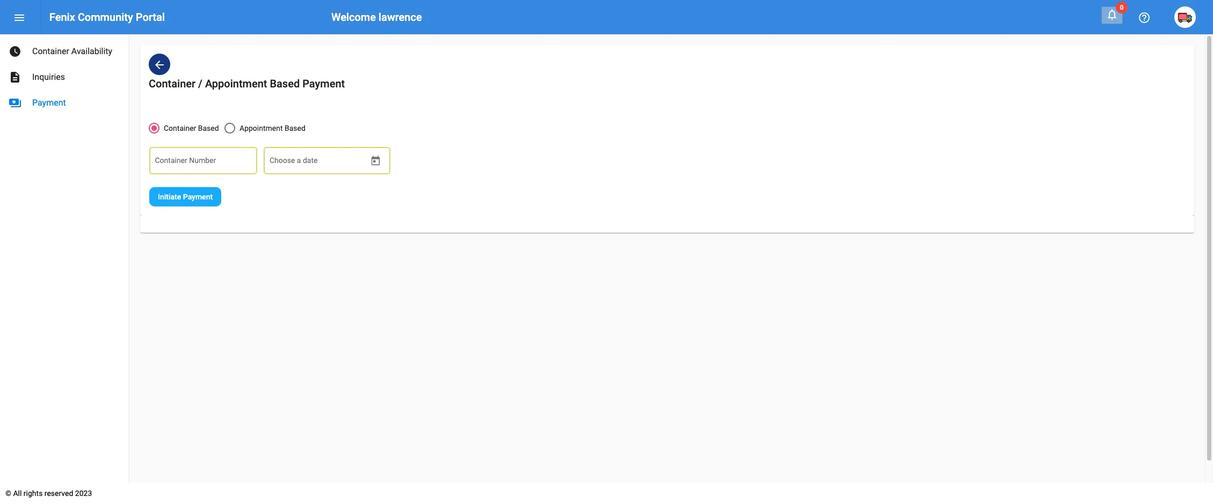 Task type: locate. For each thing, give the bounding box(es) containing it.
navigation
[[0, 34, 129, 116]]

no color image for notifications_none popup button
[[1106, 8, 1119, 21]]

None field
[[270, 159, 366, 167]]

©
[[5, 490, 11, 498]]

2 horizontal spatial no color image
[[1106, 8, 1119, 21]]

no color image inside help_outline popup button
[[1138, 11, 1151, 24]]

container inside option group
[[164, 124, 196, 133]]

no color image containing notifications_none
[[1106, 8, 1119, 21]]

no color image right notifications_none popup button
[[1138, 11, 1151, 24]]

notifications_none
[[1106, 8, 1119, 21]]

notifications_none button
[[1102, 6, 1123, 24]]

2 vertical spatial container
[[164, 124, 196, 133]]

/
[[198, 77, 202, 90]]

appointment inside option group
[[240, 124, 283, 133]]

no color image down description
[[9, 97, 21, 110]]

no color image inside notifications_none popup button
[[1106, 8, 1119, 21]]

0 vertical spatial payment
[[302, 77, 345, 90]]

portal
[[136, 11, 165, 24]]

no color image for container availability
[[9, 45, 21, 58]]

no color image for payment
[[9, 97, 21, 110]]

fenix
[[49, 11, 75, 24]]

no color image up description
[[9, 45, 21, 58]]

initiate
[[158, 193, 181, 202]]

inquiries
[[32, 72, 65, 82]]

no color image containing help_outline
[[1138, 11, 1151, 24]]

no color image left help_outline popup button
[[1106, 8, 1119, 21]]

menu button
[[9, 6, 30, 28]]

initiate payment
[[158, 193, 213, 202]]

no color image inside arrow_back 'button'
[[153, 59, 166, 72]]

community
[[78, 11, 133, 24]]

0 horizontal spatial payment
[[32, 98, 66, 108]]

payments
[[9, 97, 21, 110]]

no color image down watch_later
[[9, 71, 21, 84]]

1 vertical spatial appointment
[[240, 124, 283, 133]]

1 horizontal spatial payment
[[183, 193, 213, 202]]

no color image containing watch_later
[[9, 45, 21, 58]]

appointment down container / appointment based payment
[[240, 124, 283, 133]]

container
[[32, 46, 69, 56], [149, 77, 196, 90], [164, 124, 196, 133]]

menu
[[13, 11, 26, 24]]

2 vertical spatial payment
[[183, 193, 213, 202]]

no color image containing menu
[[13, 11, 26, 24]]

1 horizontal spatial no color image
[[153, 59, 166, 72]]

availability
[[71, 46, 112, 56]]

appointment right /
[[205, 77, 267, 90]]

navigation containing watch_later
[[0, 34, 129, 116]]

no color image for inquiries
[[9, 71, 21, 84]]

1 vertical spatial container
[[149, 77, 196, 90]]

no color image
[[1106, 8, 1119, 21], [13, 11, 26, 24], [153, 59, 166, 72]]

no color image up watch_later
[[13, 11, 26, 24]]

arrow_back button
[[149, 54, 170, 75]]

None text field
[[155, 159, 252, 167]]

based
[[270, 77, 300, 90], [198, 124, 219, 133], [285, 124, 306, 133]]

payment inside button
[[183, 193, 213, 202]]

welcome lawrence
[[331, 11, 422, 24]]

appointment
[[205, 77, 267, 90], [240, 124, 283, 133]]

2023
[[75, 490, 92, 498]]

no color image containing description
[[9, 71, 21, 84]]

welcome
[[331, 11, 376, 24]]

option group
[[149, 122, 306, 134]]

no color image for arrow_back 'button'
[[153, 59, 166, 72]]

watch_later
[[9, 45, 21, 58]]

payment
[[302, 77, 345, 90], [32, 98, 66, 108], [183, 193, 213, 202]]

no color image
[[1138, 11, 1151, 24], [9, 45, 21, 58], [9, 71, 21, 84], [9, 97, 21, 110]]

no color image containing payments
[[9, 97, 21, 110]]

no color image down "portal"
[[153, 59, 166, 72]]

container for container based
[[164, 124, 196, 133]]

rights
[[24, 490, 43, 498]]

no color image inside the menu button
[[13, 11, 26, 24]]

no color image containing arrow_back
[[153, 59, 166, 72]]

1 vertical spatial payment
[[32, 98, 66, 108]]

0 horizontal spatial no color image
[[13, 11, 26, 24]]

0 vertical spatial container
[[32, 46, 69, 56]]



Task type: describe. For each thing, give the bounding box(es) containing it.
reserved
[[44, 490, 73, 498]]

container for container availability
[[32, 46, 69, 56]]

fenix community portal
[[49, 11, 165, 24]]

container / appointment based payment
[[149, 77, 345, 90]]

© all rights reserved 2023
[[5, 490, 92, 498]]

based for appointment based
[[285, 124, 306, 133]]

container based
[[164, 124, 219, 133]]

lawrence
[[379, 11, 422, 24]]

container availability
[[32, 46, 112, 56]]

all
[[13, 490, 22, 498]]

initiate payment button
[[149, 188, 221, 207]]

appointment based
[[240, 124, 306, 133]]

container for container / appointment based payment
[[149, 77, 196, 90]]

description
[[9, 71, 21, 84]]

2 horizontal spatial payment
[[302, 77, 345, 90]]

arrow_back
[[153, 59, 166, 72]]

option group containing container based
[[149, 122, 306, 134]]

help_outline
[[1138, 11, 1151, 24]]

based for container based
[[198, 124, 219, 133]]

help_outline button
[[1134, 6, 1155, 28]]

payment inside navigation
[[32, 98, 66, 108]]

no color image for the menu button
[[13, 11, 26, 24]]

0 vertical spatial appointment
[[205, 77, 267, 90]]



Task type: vqa. For each thing, say whether or not it's contained in the screenshot.
1st row from the bottom
no



